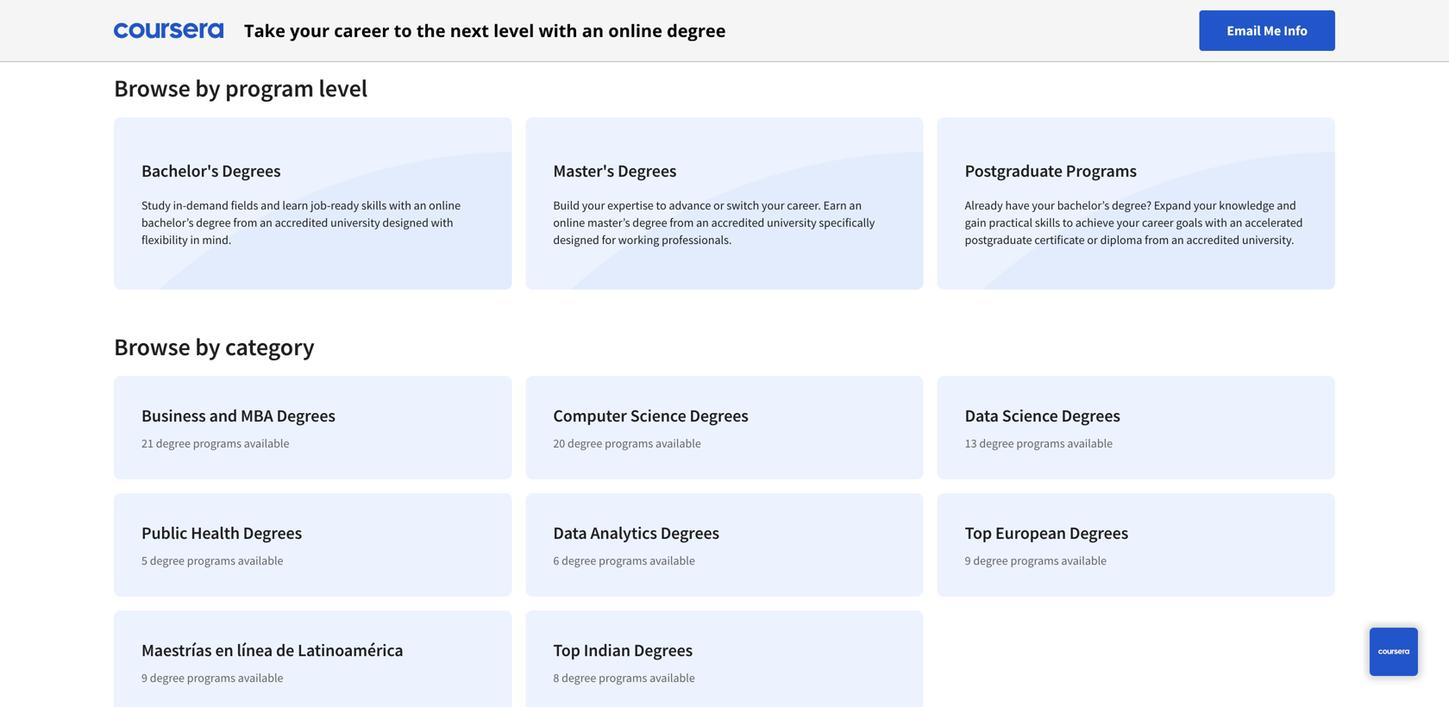 Task type: vqa. For each thing, say whether or not it's contained in the screenshot.


Task type: describe. For each thing, give the bounding box(es) containing it.
build
[[553, 198, 580, 213]]

in-
[[173, 198, 186, 213]]

degrees for public health degrees
[[243, 522, 302, 544]]

list for browse by category
[[107, 369, 1342, 707]]

study in-demand fields and learn job-ready skills with an online bachelor's degree from an accredited university designed with flexibility in mind.
[[141, 198, 461, 248]]

available for top indian degrees
[[650, 670, 695, 686]]

21 degree programs available
[[141, 436, 289, 451]]

career.
[[787, 198, 821, 213]]

bachelor's inside already have your bachelor's degree? expand your knowledge and gain practical skills to achieve your career goals with an accelerated postgraduate certificate or diploma from an accredited university.
[[1057, 198, 1110, 213]]

to inside already have your bachelor's degree? expand your knowledge and gain practical skills to achieve your career goals with an accelerated postgraduate certificate or diploma from an accredited university.
[[1063, 215, 1073, 230]]

programs for business and mba degrees
[[193, 436, 241, 451]]

or inside build your expertise to advance or switch your career. earn an online master's degree from an accredited university specifically designed for working professionals.
[[713, 198, 724, 213]]

master's
[[587, 215, 630, 230]]

with inside already have your bachelor's degree? expand your knowledge and gain practical skills to achieve your career goals with an accelerated postgraduate certificate or diploma from an accredited university.
[[1205, 215, 1227, 230]]

build your expertise to advance or switch your career. earn an online master's degree from an accredited university specifically designed for working professionals.
[[553, 198, 875, 248]]

by for program
[[195, 73, 220, 103]]

me
[[1264, 22, 1281, 39]]

program
[[225, 73, 314, 103]]

13 degree programs available
[[965, 436, 1113, 451]]

email me info button
[[1199, 10, 1335, 51]]

certificate
[[1035, 232, 1085, 248]]

degrees for top indian degrees
[[634, 640, 693, 661]]

study
[[141, 198, 171, 213]]

degree for data analytics degrees
[[562, 553, 596, 568]]

de
[[276, 640, 294, 661]]

degree for top indian degrees
[[562, 670, 596, 686]]

20
[[553, 436, 565, 451]]

degree?
[[1112, 198, 1152, 213]]

diploma
[[1100, 232, 1142, 248]]

degree inside build your expertise to advance or switch your career. earn an online master's degree from an accredited university specifically designed for working professionals.
[[633, 215, 667, 230]]

9 for top
[[965, 553, 971, 568]]

programs for top indian degrees
[[599, 670, 647, 686]]

20 degree programs available
[[553, 436, 701, 451]]

computer
[[553, 405, 627, 427]]

career inside already have your bachelor's degree? expand your knowledge and gain practical skills to achieve your career goals with an accelerated postgraduate certificate or diploma from an accredited university.
[[1142, 215, 1174, 230]]

browse by program level
[[114, 73, 368, 103]]

by for category
[[195, 332, 220, 362]]

university.
[[1242, 232, 1294, 248]]

in
[[190, 232, 200, 248]]

available for data science degrees
[[1067, 436, 1113, 451]]

master's
[[553, 160, 614, 182]]

european
[[995, 522, 1066, 544]]

advance
[[669, 198, 711, 213]]

from for master's degrees
[[670, 215, 694, 230]]

data analytics degrees
[[553, 522, 719, 544]]

bachelor's degrees
[[141, 160, 281, 182]]

browse for browse by category
[[114, 332, 190, 362]]

top for top indian degrees
[[553, 640, 580, 661]]

línea
[[237, 640, 273, 661]]

switch
[[727, 198, 759, 213]]

degrees for data science degrees
[[1062, 405, 1120, 427]]

earn
[[823, 198, 847, 213]]

data for data analytics degrees
[[553, 522, 587, 544]]

take your career to the next level with an online degree
[[244, 19, 726, 42]]

your right have
[[1032, 198, 1055, 213]]

online for master's degrees
[[553, 215, 585, 230]]

already have your bachelor's degree? expand your knowledge and gain practical skills to achieve your career goals with an accelerated postgraduate certificate or diploma from an accredited university.
[[965, 198, 1303, 248]]

programs for maestrías en línea de latinoamérica
[[187, 670, 235, 686]]

9 for maestrías
[[141, 670, 147, 686]]

to for the
[[394, 19, 412, 42]]

and inside already have your bachelor's degree? expand your knowledge and gain practical skills to achieve your career goals with an accelerated postgraduate certificate or diploma from an accredited university.
[[1277, 198, 1296, 213]]

your down "degree?" on the top right
[[1117, 215, 1140, 230]]

mba
[[241, 405, 273, 427]]

gain
[[965, 215, 987, 230]]

programs for public health degrees
[[187, 553, 235, 568]]

health
[[191, 522, 240, 544]]

next
[[450, 19, 489, 42]]

data for data science degrees
[[965, 405, 999, 427]]

category
[[225, 332, 315, 362]]

goals
[[1176, 215, 1203, 230]]

practical
[[989, 215, 1033, 230]]

accelerated
[[1245, 215, 1303, 230]]

accredited inside already have your bachelor's degree? expand your knowledge and gain practical skills to achieve your career goals with an accelerated postgraduate certificate or diploma from an accredited university.
[[1187, 232, 1240, 248]]

from for bachelor's degrees
[[233, 215, 257, 230]]

8 degree programs available
[[553, 670, 695, 686]]

science for data
[[1002, 405, 1058, 427]]

working
[[618, 232, 659, 248]]

indian
[[584, 640, 631, 661]]

university for bachelor's degrees
[[330, 215, 380, 230]]

browse by category
[[114, 332, 315, 362]]

public health degrees
[[141, 522, 302, 544]]

6 degree programs available
[[553, 553, 695, 568]]

skills inside already have your bachelor's degree? expand your knowledge and gain practical skills to achieve your career goals with an accelerated postgraduate certificate or diploma from an accredited university.
[[1035, 215, 1060, 230]]

5 degree programs available
[[141, 553, 283, 568]]

designed inside build your expertise to advance or switch your career. earn an online master's degree from an accredited university specifically designed for working professionals.
[[553, 232, 599, 248]]

have
[[1005, 198, 1030, 213]]

degree for maestrías en línea de latinoamérica
[[150, 670, 185, 686]]

0 vertical spatial online
[[608, 19, 662, 42]]

top for top european degrees
[[965, 522, 992, 544]]

learn
[[282, 198, 308, 213]]

master's degrees
[[553, 160, 677, 182]]

en
[[215, 640, 233, 661]]

degrees for top european degrees
[[1070, 522, 1129, 544]]

available for public health degrees
[[238, 553, 283, 568]]

bachelor's
[[141, 160, 219, 182]]

postgraduate
[[965, 160, 1063, 182]]

take
[[244, 19, 285, 42]]

email me info
[[1227, 22, 1308, 39]]

degree for business and mba degrees
[[156, 436, 191, 451]]

programs for data science degrees
[[1017, 436, 1065, 451]]

degree for data science degrees
[[979, 436, 1014, 451]]

computer science degrees
[[553, 405, 749, 427]]

programs
[[1066, 160, 1137, 182]]

browse for browse by program level
[[114, 73, 190, 103]]

bachelor's inside "study in-demand fields and learn job-ready skills with an online bachelor's degree from an accredited university designed with flexibility in mind."
[[141, 215, 194, 230]]

analytics
[[590, 522, 657, 544]]

available for business and mba degrees
[[244, 436, 289, 451]]

maestrías
[[141, 640, 212, 661]]



Task type: locate. For each thing, give the bounding box(es) containing it.
2 horizontal spatial to
[[1063, 215, 1073, 230]]

skills
[[361, 198, 387, 213], [1035, 215, 1060, 230]]

accredited down goals
[[1187, 232, 1240, 248]]

1 horizontal spatial science
[[1002, 405, 1058, 427]]

data
[[965, 405, 999, 427], [553, 522, 587, 544]]

and inside "study in-demand fields and learn job-ready skills with an online bachelor's degree from an accredited university designed with flexibility in mind."
[[261, 198, 280, 213]]

already
[[965, 198, 1003, 213]]

1 vertical spatial data
[[553, 522, 587, 544]]

programs down "business and mba degrees"
[[193, 436, 241, 451]]

1 horizontal spatial online
[[553, 215, 585, 230]]

email
[[1227, 22, 1261, 39]]

accredited down learn
[[275, 215, 328, 230]]

1 horizontal spatial skills
[[1035, 215, 1060, 230]]

an
[[582, 19, 604, 42], [414, 198, 426, 213], [849, 198, 862, 213], [260, 215, 272, 230], [696, 215, 709, 230], [1230, 215, 1243, 230], [1171, 232, 1184, 248]]

job-
[[311, 198, 331, 213]]

1 vertical spatial list
[[107, 369, 1342, 707]]

0 horizontal spatial 9
[[141, 670, 147, 686]]

2 horizontal spatial from
[[1145, 232, 1169, 248]]

the
[[417, 19, 446, 42]]

0 horizontal spatial data
[[553, 522, 587, 544]]

and left learn
[[261, 198, 280, 213]]

demand
[[186, 198, 228, 213]]

programs down computer science degrees
[[605, 436, 653, 451]]

business and mba degrees
[[141, 405, 335, 427]]

programs for data analytics degrees
[[599, 553, 647, 568]]

list for browse by program level
[[107, 110, 1342, 297]]

top left european
[[965, 522, 992, 544]]

from inside "study in-demand fields and learn job-ready skills with an online bachelor's degree from an accredited university designed with flexibility in mind."
[[233, 215, 257, 230]]

0 horizontal spatial designed
[[382, 215, 429, 230]]

8
[[553, 670, 559, 686]]

accredited down switch on the top right of the page
[[711, 215, 765, 230]]

data up 13
[[965, 405, 999, 427]]

0 vertical spatial career
[[334, 19, 389, 42]]

0 horizontal spatial level
[[319, 73, 368, 103]]

degree inside "study in-demand fields and learn job-ready skills with an online bachelor's degree from an accredited university designed with flexibility in mind."
[[196, 215, 231, 230]]

designed inside "study in-demand fields and learn job-ready skills with an online bachelor's degree from an accredited university designed with flexibility in mind."
[[382, 215, 429, 230]]

programs for computer science degrees
[[605, 436, 653, 451]]

university inside "study in-demand fields and learn job-ready skills with an online bachelor's degree from an accredited university designed with flexibility in mind."
[[330, 215, 380, 230]]

to for advance
[[656, 198, 667, 213]]

1 vertical spatial or
[[1087, 232, 1098, 248]]

1 vertical spatial 9 degree programs available
[[141, 670, 283, 686]]

bachelor's up achieve at the right top
[[1057, 198, 1110, 213]]

career down expand
[[1142, 215, 1174, 230]]

university down career. on the top right of the page
[[767, 215, 817, 230]]

skills right ready
[[361, 198, 387, 213]]

or left switch on the top right of the page
[[713, 198, 724, 213]]

with
[[539, 19, 578, 42], [389, 198, 411, 213], [431, 215, 453, 230], [1205, 215, 1227, 230]]

1 horizontal spatial bachelor's
[[1057, 198, 1110, 213]]

programs
[[193, 436, 241, 451], [605, 436, 653, 451], [1017, 436, 1065, 451], [187, 553, 235, 568], [599, 553, 647, 568], [1011, 553, 1059, 568], [187, 670, 235, 686], [599, 670, 647, 686]]

or
[[713, 198, 724, 213], [1087, 232, 1098, 248]]

top up 8
[[553, 640, 580, 661]]

degree for top european degrees
[[973, 553, 1008, 568]]

2 university from the left
[[767, 215, 817, 230]]

ready
[[331, 198, 359, 213]]

top indian degrees
[[553, 640, 693, 661]]

1 horizontal spatial top
[[965, 522, 992, 544]]

0 horizontal spatial science
[[630, 405, 686, 427]]

your right take
[[290, 19, 330, 42]]

for
[[602, 232, 616, 248]]

to left the in the top left of the page
[[394, 19, 412, 42]]

bachelor's up flexibility on the top
[[141, 215, 194, 230]]

1 vertical spatial career
[[1142, 215, 1174, 230]]

by
[[195, 73, 220, 103], [195, 332, 220, 362]]

degree
[[667, 19, 726, 42], [196, 215, 231, 230], [633, 215, 667, 230], [156, 436, 191, 451], [568, 436, 602, 451], [979, 436, 1014, 451], [150, 553, 185, 568], [562, 553, 596, 568], [973, 553, 1008, 568], [150, 670, 185, 686], [562, 670, 596, 686]]

level
[[494, 19, 534, 42], [319, 73, 368, 103]]

1 vertical spatial top
[[553, 640, 580, 661]]

0 vertical spatial or
[[713, 198, 724, 213]]

0 horizontal spatial university
[[330, 215, 380, 230]]

2 vertical spatial to
[[1063, 215, 1073, 230]]

1 horizontal spatial data
[[965, 405, 999, 427]]

1 vertical spatial browse
[[114, 332, 190, 362]]

by left program
[[195, 73, 220, 103]]

latinoamérica
[[298, 640, 403, 661]]

and up 21 degree programs available
[[209, 405, 237, 427]]

accredited inside "study in-demand fields and learn job-ready skills with an online bachelor's degree from an accredited university designed with flexibility in mind."
[[275, 215, 328, 230]]

0 horizontal spatial skills
[[361, 198, 387, 213]]

available down 'data science degrees'
[[1067, 436, 1113, 451]]

career
[[334, 19, 389, 42], [1142, 215, 1174, 230]]

science
[[630, 405, 686, 427], [1002, 405, 1058, 427]]

fields
[[231, 198, 258, 213]]

1 horizontal spatial 9 degree programs available
[[965, 553, 1107, 568]]

0 vertical spatial 9 degree programs available
[[965, 553, 1107, 568]]

0 horizontal spatial or
[[713, 198, 724, 213]]

0 vertical spatial browse
[[114, 73, 190, 103]]

0 horizontal spatial accredited
[[275, 215, 328, 230]]

career left the in the top left of the page
[[334, 19, 389, 42]]

9 down top european degrees
[[965, 553, 971, 568]]

1 horizontal spatial to
[[656, 198, 667, 213]]

and
[[261, 198, 280, 213], [1277, 198, 1296, 213], [209, 405, 237, 427]]

or inside already have your bachelor's degree? expand your knowledge and gain practical skills to achieve your career goals with an accelerated postgraduate certificate or diploma from an accredited university.
[[1087, 232, 1098, 248]]

1 horizontal spatial 9
[[965, 553, 971, 568]]

2 vertical spatial online
[[553, 215, 585, 230]]

business
[[141, 405, 206, 427]]

online inside "study in-demand fields and learn job-ready skills with an online bachelor's degree from an accredited university designed with flexibility in mind."
[[429, 198, 461, 213]]

2 browse from the top
[[114, 332, 190, 362]]

13
[[965, 436, 977, 451]]

1 by from the top
[[195, 73, 220, 103]]

to left advance
[[656, 198, 667, 213]]

0 vertical spatial level
[[494, 19, 534, 42]]

9
[[965, 553, 971, 568], [141, 670, 147, 686]]

0 horizontal spatial online
[[429, 198, 461, 213]]

available for data analytics degrees
[[650, 553, 695, 568]]

list containing bachelor's degrees
[[107, 110, 1342, 297]]

accredited for bachelor's degrees
[[275, 215, 328, 230]]

science up '20 degree programs available'
[[630, 405, 686, 427]]

from down advance
[[670, 215, 694, 230]]

0 horizontal spatial and
[[209, 405, 237, 427]]

0 vertical spatial skills
[[361, 198, 387, 213]]

0 horizontal spatial 9 degree programs available
[[141, 670, 283, 686]]

university down ready
[[330, 215, 380, 230]]

university inside build your expertise to advance or switch your career. earn an online master's degree from an accredited university specifically designed for working professionals.
[[767, 215, 817, 230]]

maestrías en línea de latinoamérica
[[141, 640, 403, 661]]

9 degree programs available for en
[[141, 670, 283, 686]]

0 vertical spatial bachelor's
[[1057, 198, 1110, 213]]

0 vertical spatial data
[[965, 405, 999, 427]]

top european degrees
[[965, 522, 1129, 544]]

available down top indian degrees
[[650, 670, 695, 686]]

from down fields
[[233, 215, 257, 230]]

skills up certificate
[[1035, 215, 1060, 230]]

list containing business and mba degrees
[[107, 369, 1342, 707]]

1 university from the left
[[330, 215, 380, 230]]

1 horizontal spatial and
[[261, 198, 280, 213]]

1 vertical spatial 9
[[141, 670, 147, 686]]

9 degree programs available
[[965, 553, 1107, 568], [141, 670, 283, 686]]

list
[[107, 110, 1342, 297], [107, 369, 1342, 707]]

available for computer science degrees
[[656, 436, 701, 451]]

skills inside "study in-demand fields and learn job-ready skills with an online bachelor's degree from an accredited university designed with flexibility in mind."
[[361, 198, 387, 213]]

0 horizontal spatial bachelor's
[[141, 215, 194, 230]]

1 list from the top
[[107, 110, 1342, 297]]

browse
[[114, 73, 190, 103], [114, 332, 190, 362]]

2 list from the top
[[107, 369, 1342, 707]]

to up certificate
[[1063, 215, 1073, 230]]

degree for computer science degrees
[[568, 436, 602, 451]]

0 vertical spatial top
[[965, 522, 992, 544]]

specifically
[[819, 215, 875, 230]]

science up 13 degree programs available
[[1002, 405, 1058, 427]]

from inside already have your bachelor's degree? expand your knowledge and gain practical skills to achieve your career goals with an accelerated postgraduate certificate or diploma from an accredited university.
[[1145, 232, 1169, 248]]

1 horizontal spatial from
[[670, 215, 694, 230]]

bachelor's
[[1057, 198, 1110, 213], [141, 215, 194, 230]]

0 horizontal spatial to
[[394, 19, 412, 42]]

expertise
[[607, 198, 654, 213]]

degrees for computer science degrees
[[690, 405, 749, 427]]

university
[[330, 215, 380, 230], [767, 215, 817, 230]]

university for master's degrees
[[767, 215, 817, 230]]

available down computer science degrees
[[656, 436, 701, 451]]

1 horizontal spatial level
[[494, 19, 534, 42]]

your
[[290, 19, 330, 42], [582, 198, 605, 213], [762, 198, 785, 213], [1032, 198, 1055, 213], [1194, 198, 1217, 213], [1117, 215, 1140, 230]]

degree for public health degrees
[[150, 553, 185, 568]]

accredited
[[275, 215, 328, 230], [711, 215, 765, 230], [1187, 232, 1240, 248]]

1 horizontal spatial career
[[1142, 215, 1174, 230]]

or down achieve at the right top
[[1087, 232, 1098, 248]]

0 vertical spatial to
[[394, 19, 412, 42]]

2 horizontal spatial and
[[1277, 198, 1296, 213]]

postgraduate
[[965, 232, 1032, 248]]

degrees
[[222, 160, 281, 182], [618, 160, 677, 182], [277, 405, 335, 427], [690, 405, 749, 427], [1062, 405, 1120, 427], [243, 522, 302, 544], [661, 522, 719, 544], [1070, 522, 1129, 544], [634, 640, 693, 661]]

by left the category
[[195, 332, 220, 362]]

programs down top indian degrees
[[599, 670, 647, 686]]

1 horizontal spatial university
[[767, 215, 817, 230]]

programs down analytics on the left bottom
[[599, 553, 647, 568]]

21
[[141, 436, 153, 451]]

available down data analytics degrees
[[650, 553, 695, 568]]

available down public health degrees
[[238, 553, 283, 568]]

designed
[[382, 215, 429, 230], [553, 232, 599, 248]]

5
[[141, 553, 147, 568]]

6
[[553, 553, 559, 568]]

from
[[233, 215, 257, 230], [670, 215, 694, 230], [1145, 232, 1169, 248]]

1 horizontal spatial or
[[1087, 232, 1098, 248]]

coursera image
[[114, 17, 223, 44]]

from right diploma
[[1145, 232, 1169, 248]]

0 vertical spatial by
[[195, 73, 220, 103]]

top
[[965, 522, 992, 544], [553, 640, 580, 661]]

1 vertical spatial skills
[[1035, 215, 1060, 230]]

data up 6
[[553, 522, 587, 544]]

9 down "maestrías"
[[141, 670, 147, 686]]

to
[[394, 19, 412, 42], [656, 198, 667, 213], [1063, 215, 1073, 230]]

0 vertical spatial 9
[[965, 553, 971, 568]]

9 degree programs available down european
[[965, 553, 1107, 568]]

professionals.
[[662, 232, 732, 248]]

level right next
[[494, 19, 534, 42]]

your up master's
[[582, 198, 605, 213]]

available down línea
[[238, 670, 283, 686]]

1 vertical spatial to
[[656, 198, 667, 213]]

info
[[1284, 22, 1308, 39]]

2 horizontal spatial online
[[608, 19, 662, 42]]

your up goals
[[1194, 198, 1217, 213]]

science for computer
[[630, 405, 686, 427]]

from inside build your expertise to advance or switch your career. earn an online master's degree from an accredited university specifically designed for working professionals.
[[670, 215, 694, 230]]

0 horizontal spatial career
[[334, 19, 389, 42]]

browse down coursera image
[[114, 73, 190, 103]]

postgraduate programs
[[965, 160, 1137, 182]]

mind.
[[202, 232, 231, 248]]

accredited for master's degrees
[[711, 215, 765, 230]]

flexibility
[[141, 232, 188, 248]]

1 vertical spatial bachelor's
[[141, 215, 194, 230]]

online
[[608, 19, 662, 42], [429, 198, 461, 213], [553, 215, 585, 230]]

9 degree programs available for european
[[965, 553, 1107, 568]]

available down mba on the bottom left of page
[[244, 436, 289, 451]]

level right program
[[319, 73, 368, 103]]

achieve
[[1076, 215, 1114, 230]]

1 horizontal spatial accredited
[[711, 215, 765, 230]]

expand
[[1154, 198, 1191, 213]]

browse up business in the left of the page
[[114, 332, 190, 362]]

1 vertical spatial online
[[429, 198, 461, 213]]

accredited inside build your expertise to advance or switch your career. earn an online master's degree from an accredited university specifically designed for working professionals.
[[711, 215, 765, 230]]

your right switch on the top right of the page
[[762, 198, 785, 213]]

1 vertical spatial designed
[[553, 232, 599, 248]]

degrees for data analytics degrees
[[661, 522, 719, 544]]

0 vertical spatial list
[[107, 110, 1342, 297]]

0 horizontal spatial top
[[553, 640, 580, 661]]

programs for top european degrees
[[1011, 553, 1059, 568]]

data science degrees
[[965, 405, 1120, 427]]

1 browse from the top
[[114, 73, 190, 103]]

2 horizontal spatial accredited
[[1187, 232, 1240, 248]]

0 vertical spatial designed
[[382, 215, 429, 230]]

1 vertical spatial by
[[195, 332, 220, 362]]

1 horizontal spatial designed
[[553, 232, 599, 248]]

available down top european degrees
[[1061, 553, 1107, 568]]

programs down the health
[[187, 553, 235, 568]]

1 science from the left
[[630, 405, 686, 427]]

programs down en
[[187, 670, 235, 686]]

to inside build your expertise to advance or switch your career. earn an online master's degree from an accredited university specifically designed for working professionals.
[[656, 198, 667, 213]]

knowledge
[[1219, 198, 1275, 213]]

online for bachelor's degrees
[[429, 198, 461, 213]]

9 degree programs available down en
[[141, 670, 283, 686]]

public
[[141, 522, 187, 544]]

programs down european
[[1011, 553, 1059, 568]]

programs down 'data science degrees'
[[1017, 436, 1065, 451]]

0 horizontal spatial from
[[233, 215, 257, 230]]

2 science from the left
[[1002, 405, 1058, 427]]

available for top european degrees
[[1061, 553, 1107, 568]]

2 by from the top
[[195, 332, 220, 362]]

available for maestrías en línea de latinoamérica
[[238, 670, 283, 686]]

and up accelerated
[[1277, 198, 1296, 213]]

online inside build your expertise to advance or switch your career. earn an online master's degree from an accredited university specifically designed for working professionals.
[[553, 215, 585, 230]]

1 vertical spatial level
[[319, 73, 368, 103]]



